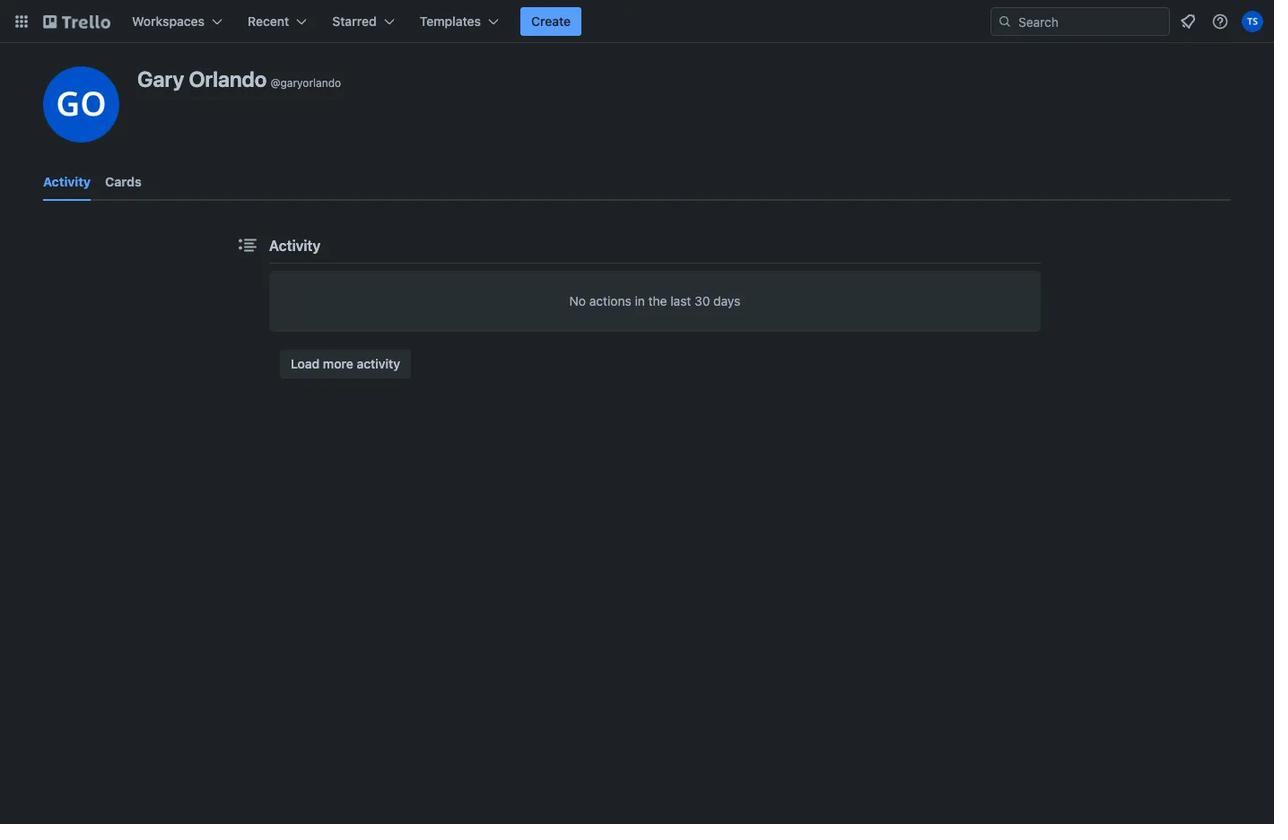 Task type: locate. For each thing, give the bounding box(es) containing it.
load more activity
[[291, 356, 400, 372]]

1 horizontal spatial activity
[[269, 238, 321, 254]]

@garyorlando
[[271, 76, 341, 90]]

in
[[635, 293, 645, 309]]

activity
[[357, 356, 400, 372]]

recent button
[[237, 7, 318, 36]]

open information menu image
[[1211, 13, 1229, 31]]

cards
[[105, 174, 142, 189]]

more
[[323, 356, 353, 372]]

0 vertical spatial activity
[[43, 174, 91, 189]]

workspaces button
[[121, 7, 233, 36]]

activity link
[[43, 166, 91, 201]]

activity
[[43, 174, 91, 189], [269, 238, 321, 254]]

starred button
[[322, 7, 405, 36]]

0 horizontal spatial activity
[[43, 174, 91, 189]]

days
[[714, 293, 741, 309]]

no
[[570, 293, 586, 309]]

cards link
[[105, 166, 142, 198]]

0 notifications image
[[1177, 11, 1199, 32]]

gary orlando image
[[43, 66, 119, 143]]

gary orlando @garyorlando
[[137, 66, 341, 92]]



Task type: vqa. For each thing, say whether or not it's contained in the screenshot.
last
yes



Task type: describe. For each thing, give the bounding box(es) containing it.
templates
[[420, 13, 481, 29]]

create
[[531, 13, 571, 29]]

gary
[[137, 66, 184, 92]]

no actions in the last 30 days
[[570, 293, 741, 309]]

actions
[[589, 293, 632, 309]]

load more activity link
[[280, 350, 411, 379]]

create button
[[521, 7, 582, 36]]

1 vertical spatial activity
[[269, 238, 321, 254]]

orlando
[[189, 66, 267, 92]]

tara schultz (taraschultz7) image
[[1242, 11, 1264, 32]]

search image
[[998, 14, 1012, 29]]

back to home image
[[43, 7, 110, 36]]

Search field
[[1012, 8, 1169, 35]]

workspaces
[[132, 13, 205, 29]]

primary element
[[0, 0, 1274, 43]]

load
[[291, 356, 320, 372]]

recent
[[248, 13, 289, 29]]

the
[[648, 293, 667, 309]]

last
[[671, 293, 691, 309]]

30
[[695, 293, 710, 309]]

templates button
[[409, 7, 510, 36]]

starred
[[332, 13, 377, 29]]



